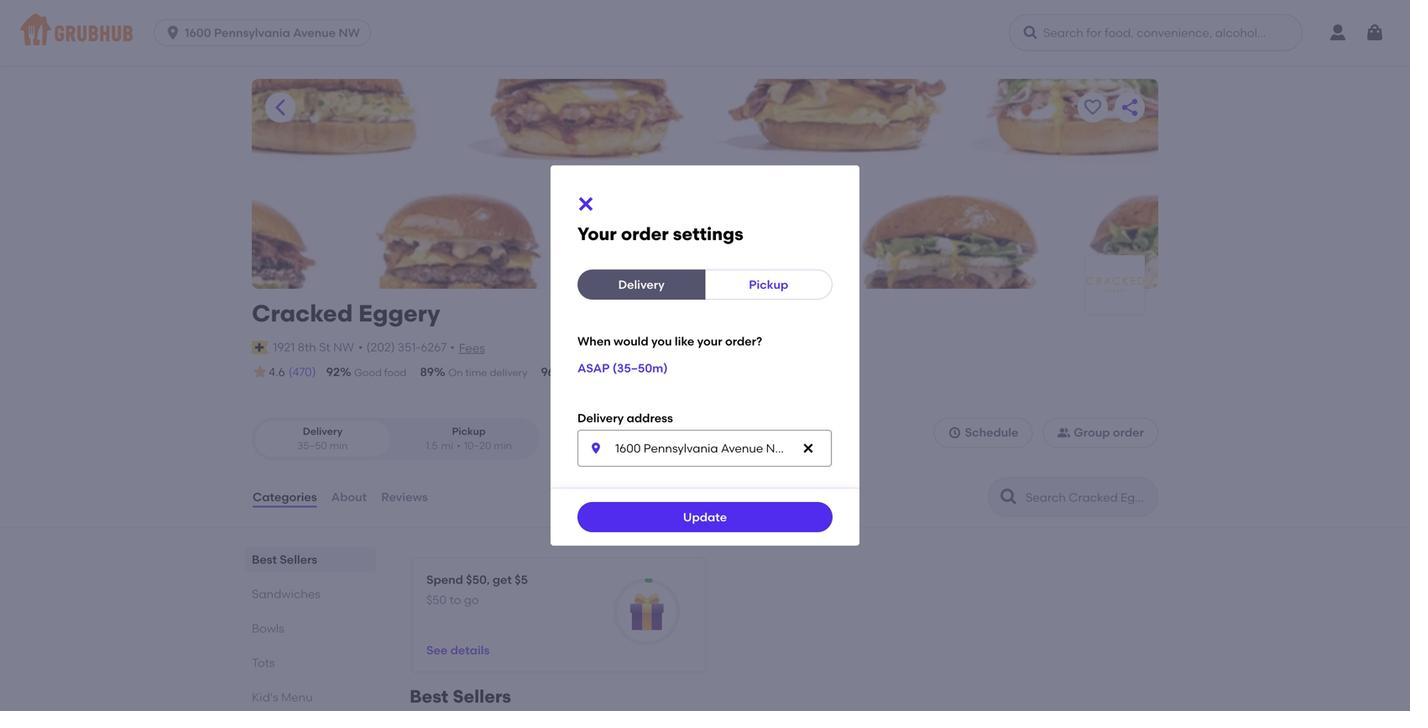 Task type: describe. For each thing, give the bounding box(es) containing it.
1921 8th st nw button
[[272, 338, 355, 357]]

schedule button
[[934, 418, 1033, 448]]

tots
[[252, 656, 275, 670]]

89
[[420, 365, 434, 379]]

star icon image
[[252, 364, 269, 380]]

pickup for pickup
[[749, 277, 789, 292]]

• (202) 351-6267 • fees
[[358, 340, 485, 355]]

delivery for delivery
[[618, 277, 665, 292]]

schedule
[[965, 425, 1019, 440]]

when
[[578, 334, 611, 348]]

nw for 1600 pennsylvania avenue nw
[[339, 26, 360, 40]]

cracked
[[252, 299, 353, 327]]

time
[[465, 366, 487, 379]]

correct order
[[569, 366, 635, 379]]

people icon image
[[1057, 426, 1071, 439]]

(470)
[[289, 365, 316, 379]]

caret left icon image
[[270, 97, 290, 118]]

min inside pickup 1.5 mi • 10–20 min
[[494, 440, 512, 452]]

go
[[464, 593, 479, 607]]

fees
[[459, 341, 485, 355]]

0 vertical spatial sellers
[[280, 553, 317, 567]]

get
[[493, 573, 512, 587]]

order for your
[[621, 223, 669, 245]]

delivery 35–50 min
[[298, 425, 348, 452]]

good food
[[354, 366, 407, 379]]

about button
[[331, 467, 368, 527]]

spend
[[427, 573, 463, 587]]

1 horizontal spatial best
[[410, 686, 449, 707]]

you
[[652, 334, 672, 348]]

reviews
[[381, 490, 428, 504]]

menu
[[281, 690, 313, 704]]

kid's menu
[[252, 690, 313, 704]]

pickup 1.5 mi • 10–20 min
[[426, 425, 512, 452]]

option group containing delivery 35–50 min
[[252, 418, 540, 460]]

Search Cracked Eggery search field
[[1024, 490, 1153, 506]]

pickup button
[[705, 269, 833, 300]]

svg image inside the schedule button
[[948, 426, 962, 439]]

delivery button
[[578, 269, 706, 300]]

categories button
[[252, 467, 318, 527]]

6267
[[421, 340, 447, 354]]

reviews button
[[380, 467, 429, 527]]

pickup for pickup 1.5 mi • 10–20 min
[[452, 425, 486, 437]]

asap (35–50m) button
[[578, 353, 668, 383]]

1.5
[[426, 440, 438, 452]]

subscription pass image
[[252, 341, 269, 354]]

1600 pennsylvania avenue nw button
[[154, 19, 378, 46]]

(35–50m)
[[613, 361, 668, 375]]

pennsylvania
[[214, 26, 290, 40]]

1 horizontal spatial best sellers
[[410, 686, 511, 707]]

cracked eggery logo image
[[1086, 276, 1145, 293]]

(202) 351-6267 button
[[366, 339, 447, 356]]

main navigation navigation
[[0, 0, 1411, 65]]

min inside "delivery 35–50 min"
[[330, 440, 348, 452]]

svg image inside 1600 pennsylvania avenue nw button
[[165, 24, 181, 41]]

1 horizontal spatial sellers
[[453, 686, 511, 707]]

bowls
[[252, 621, 284, 636]]

$50
[[427, 593, 447, 607]]

(202)
[[366, 340, 395, 354]]

mi
[[441, 440, 453, 452]]

your
[[578, 223, 617, 245]]

avenue
[[293, 26, 336, 40]]

sandwiches
[[252, 587, 321, 601]]

10–20
[[464, 440, 491, 452]]

update
[[683, 510, 727, 524]]

kid's
[[252, 690, 278, 704]]

1600 pennsylvania avenue nw
[[185, 26, 360, 40]]

4.6
[[269, 365, 285, 379]]

spend $50, get $5 $50 to go
[[427, 573, 528, 607]]

st
[[319, 340, 331, 354]]



Task type: locate. For each thing, give the bounding box(es) containing it.
sellers down details
[[453, 686, 511, 707]]

delivery up 35–50
[[303, 425, 343, 437]]

1 horizontal spatial min
[[494, 440, 512, 452]]

fees button
[[458, 339, 486, 358]]

order for group
[[1113, 425, 1144, 440]]

best sellers up sandwiches
[[252, 553, 317, 567]]

0 horizontal spatial min
[[330, 440, 348, 452]]

search icon image
[[999, 487, 1019, 507]]

96
[[541, 365, 555, 379]]

share icon image
[[1120, 97, 1140, 118]]

svg image inside main navigation navigation
[[1365, 23, 1385, 43]]

order?
[[725, 334, 763, 348]]

351-
[[398, 340, 421, 354]]

asap (35–50m)
[[578, 361, 668, 375]]

min
[[330, 440, 348, 452], [494, 440, 512, 452]]

0 vertical spatial order
[[621, 223, 669, 245]]

1 vertical spatial nw
[[333, 340, 354, 354]]

0 horizontal spatial svg image
[[576, 194, 596, 214]]

save this restaurant image
[[1083, 97, 1103, 118]]

like
[[675, 334, 695, 348]]

group
[[1074, 425, 1110, 440]]

1 vertical spatial order
[[609, 366, 635, 379]]

to
[[450, 593, 461, 607]]

nw inside main navigation navigation
[[339, 26, 360, 40]]

correct
[[569, 366, 607, 379]]

save this restaurant button
[[1078, 92, 1108, 123]]

food
[[384, 366, 407, 379]]

0 horizontal spatial sellers
[[280, 553, 317, 567]]

good
[[354, 366, 382, 379]]

92
[[326, 365, 340, 379]]

delivery
[[490, 366, 528, 379]]

Search Address search field
[[578, 430, 832, 467]]

$5
[[515, 573, 528, 587]]

1 horizontal spatial svg image
[[802, 442, 815, 455]]

1600
[[185, 26, 211, 40]]

delivery for delivery address
[[578, 411, 624, 425]]

delivery inside button
[[618, 277, 665, 292]]

delivery for delivery 35–50 min
[[303, 425, 343, 437]]

•
[[358, 340, 363, 354], [450, 340, 455, 354], [457, 440, 461, 452]]

35–50
[[298, 440, 327, 452]]

on
[[448, 366, 463, 379]]

0 horizontal spatial best
[[252, 553, 277, 567]]

0 vertical spatial nw
[[339, 26, 360, 40]]

• right mi
[[457, 440, 461, 452]]

your order settings
[[578, 223, 744, 245]]

0 horizontal spatial best sellers
[[252, 553, 317, 567]]

1 min from the left
[[330, 440, 348, 452]]

• left (202)
[[358, 340, 363, 354]]

option group
[[252, 418, 540, 460]]

best sellers
[[252, 553, 317, 567], [410, 686, 511, 707]]

see
[[427, 643, 448, 657]]

svg image
[[1365, 23, 1385, 43], [576, 194, 596, 214], [802, 442, 815, 455]]

sellers up sandwiches
[[280, 553, 317, 567]]

nw for 1921 8th st nw
[[333, 340, 354, 354]]

nw right the avenue
[[339, 26, 360, 40]]

order inside button
[[1113, 425, 1144, 440]]

best sellers down see details "button"
[[410, 686, 511, 707]]

pickup inside button
[[749, 277, 789, 292]]

address
[[627, 411, 673, 425]]

see details button
[[427, 635, 490, 666]]

details
[[451, 643, 490, 657]]

group order button
[[1043, 418, 1159, 448]]

sellers
[[280, 553, 317, 567], [453, 686, 511, 707]]

delivery inside "delivery 35–50 min"
[[303, 425, 343, 437]]

• inside pickup 1.5 mi • 10–20 min
[[457, 440, 461, 452]]

order for correct
[[609, 366, 635, 379]]

pickup
[[749, 277, 789, 292], [452, 425, 486, 437]]

see details
[[427, 643, 490, 657]]

delivery address
[[578, 411, 673, 425]]

min right 10–20
[[494, 440, 512, 452]]

eggery
[[359, 299, 440, 327]]

2 vertical spatial svg image
[[802, 442, 815, 455]]

pickup up order?
[[749, 277, 789, 292]]

1 vertical spatial best
[[410, 686, 449, 707]]

nw right st
[[333, 340, 354, 354]]

0 vertical spatial pickup
[[749, 277, 789, 292]]

2 min from the left
[[494, 440, 512, 452]]

delivery down the correct order
[[578, 411, 624, 425]]

pickup up 10–20
[[452, 425, 486, 437]]

group order
[[1074, 425, 1144, 440]]

about
[[331, 490, 367, 504]]

update button
[[578, 502, 833, 532]]

2 horizontal spatial svg image
[[1365, 23, 1385, 43]]

8th
[[298, 340, 316, 354]]

0 horizontal spatial pickup
[[452, 425, 486, 437]]

svg image
[[165, 24, 181, 41], [1023, 24, 1039, 41], [948, 426, 962, 439], [589, 442, 603, 455]]

pickup inside pickup 1.5 mi • 10–20 min
[[452, 425, 486, 437]]

best down 'see'
[[410, 686, 449, 707]]

0 vertical spatial svg image
[[1365, 23, 1385, 43]]

0 vertical spatial best
[[252, 553, 277, 567]]

2 horizontal spatial •
[[457, 440, 461, 452]]

1 horizontal spatial •
[[450, 340, 455, 354]]

1921
[[273, 340, 295, 354]]

your
[[697, 334, 723, 348]]

0 horizontal spatial •
[[358, 340, 363, 354]]

delivery
[[618, 277, 665, 292], [578, 411, 624, 425], [303, 425, 343, 437]]

0 vertical spatial best sellers
[[252, 553, 317, 567]]

1 vertical spatial sellers
[[453, 686, 511, 707]]

2 vertical spatial order
[[1113, 425, 1144, 440]]

categories
[[253, 490, 317, 504]]

min right 35–50
[[330, 440, 348, 452]]

would
[[614, 334, 649, 348]]

• right 6267
[[450, 340, 455, 354]]

on time delivery
[[448, 366, 528, 379]]

1921 8th st nw
[[273, 340, 354, 354]]

best up sandwiches
[[252, 553, 277, 567]]

$50,
[[466, 573, 490, 587]]

best
[[252, 553, 277, 567], [410, 686, 449, 707]]

1 horizontal spatial pickup
[[749, 277, 789, 292]]

cracked eggery
[[252, 299, 440, 327]]

order
[[621, 223, 669, 245], [609, 366, 635, 379], [1113, 425, 1144, 440]]

nw
[[339, 26, 360, 40], [333, 340, 354, 354]]

asap
[[578, 361, 610, 375]]

when would you like your order?
[[578, 334, 763, 348]]

delivery down your order settings
[[618, 277, 665, 292]]

1 vertical spatial svg image
[[576, 194, 596, 214]]

settings
[[673, 223, 744, 245]]

1 vertical spatial pickup
[[452, 425, 486, 437]]

1 vertical spatial best sellers
[[410, 686, 511, 707]]



Task type: vqa. For each thing, say whether or not it's contained in the screenshot.
89
yes



